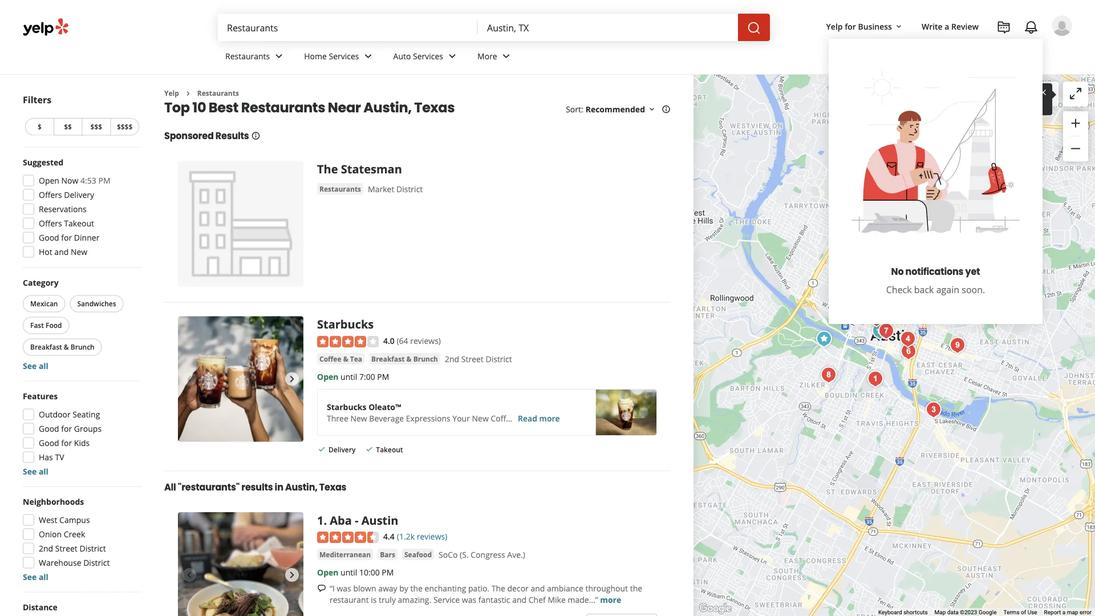 Task type: vqa. For each thing, say whether or not it's contained in the screenshot.
Market District
yes



Task type: describe. For each thing, give the bounding box(es) containing it.
map for moves
[[1009, 89, 1026, 100]]

keyboard shortcuts
[[879, 609, 928, 616]]

16 chevron down v2 image
[[648, 105, 657, 114]]

restaurants button
[[317, 183, 364, 195]]

shortcuts
[[904, 609, 928, 616]]

1 vertical spatial street
[[55, 543, 78, 554]]

fast food button
[[23, 317, 69, 334]]

1 vertical spatial restaurants link
[[197, 88, 239, 98]]

next image
[[285, 569, 299, 582]]

see all for west
[[23, 572, 48, 583]]

auto services link
[[384, 41, 469, 74]]

business categories element
[[216, 41, 1073, 74]]

good for good for groups
[[39, 423, 59, 434]]

open until 10:00 pm
[[317, 567, 394, 578]]

warehouse district
[[39, 558, 110, 568]]

$$$$ button
[[110, 118, 139, 136]]

business
[[859, 21, 892, 32]]

no
[[892, 265, 904, 278]]

see all button for outdoor seating
[[23, 466, 48, 477]]

moonshine patio bar & grill image
[[897, 328, 920, 351]]

good for groups
[[39, 423, 102, 434]]

2 vertical spatial pm
[[382, 567, 394, 578]]

1 horizontal spatial was
[[462, 594, 477, 605]]

mediterranean button
[[317, 549, 373, 560]]

throughout
[[586, 583, 628, 594]]

group containing suggested
[[19, 157, 142, 261]]

again
[[937, 284, 960, 296]]

coffee & tea link
[[317, 353, 365, 365]]

4:53
[[81, 175, 96, 186]]

hot and new
[[39, 247, 87, 257]]

(1.2k reviews) link
[[397, 530, 448, 543]]

projects image
[[998, 21, 1011, 34]]

yelp for business
[[827, 21, 892, 32]]

for for kids
[[61, 438, 72, 449]]

1 horizontal spatial texas
[[415, 98, 455, 117]]

google image
[[697, 601, 734, 616]]

map for error
[[1068, 609, 1079, 616]]

see for west
[[23, 572, 37, 583]]

top 10 best restaurants near austin, texas
[[164, 98, 455, 117]]

patio.
[[469, 583, 490, 594]]

breakfast for left breakfast & brunch button
[[30, 342, 62, 352]]

group containing category
[[21, 277, 142, 372]]

0 vertical spatial more
[[540, 413, 560, 424]]

1 horizontal spatial street
[[462, 354, 484, 365]]

zoom in image
[[1069, 116, 1083, 130]]

2 horizontal spatial new
[[472, 413, 489, 424]]

for for groups
[[61, 423, 72, 434]]

decor
[[508, 583, 529, 594]]

truly
[[379, 594, 396, 605]]

qi austin image
[[850, 302, 873, 324]]

good for good for kids
[[39, 438, 59, 449]]

16 chevron right v2 image
[[184, 89, 193, 98]]

market
[[368, 184, 395, 195]]

Find text field
[[227, 21, 469, 34]]

hot
[[39, 247, 52, 257]]

home services link
[[295, 41, 384, 74]]

pm for sponsored results
[[377, 371, 389, 382]]

ambiance
[[547, 583, 584, 594]]

(64
[[397, 335, 408, 346]]

1 horizontal spatial breakfast & brunch button
[[369, 353, 441, 365]]

search image
[[748, 21, 761, 35]]

& for coffee & tea 'button'
[[343, 354, 348, 363]]

yelp for business button
[[822, 16, 908, 37]]

1 horizontal spatial 16 info v2 image
[[662, 105, 671, 114]]

dinner
[[74, 232, 100, 243]]

write
[[922, 21, 943, 32]]

a for report
[[1063, 609, 1066, 616]]

1 see all from the top
[[23, 361, 48, 371]]

0 vertical spatial and
[[54, 247, 69, 257]]

"restaurants"
[[178, 481, 240, 494]]

$$
[[64, 122, 72, 132]]

reviews) inside (1.2k reviews) link
[[417, 531, 448, 542]]

use
[[1028, 609, 1038, 616]]

soco (s. congress ave.)
[[439, 549, 526, 560]]

ritual
[[517, 413, 539, 424]]

home
[[304, 51, 327, 61]]

4 star rating image
[[317, 336, 379, 347]]

food
[[46, 321, 62, 330]]

aba - austin image
[[865, 368, 887, 391]]

terms of use link
[[1004, 609, 1038, 616]]

restaurant
[[330, 594, 369, 605]]

has tv
[[39, 452, 64, 463]]

three
[[327, 413, 349, 424]]

expand map image
[[1069, 87, 1083, 100]]

at
[[935, 99, 942, 108]]

see for outdoor
[[23, 466, 37, 477]]

group containing features
[[19, 391, 142, 477]]

made…"
[[568, 594, 598, 605]]

0 horizontal spatial the
[[317, 161, 338, 177]]

(1.2k
[[397, 531, 415, 542]]

ruby a. image
[[1052, 15, 1073, 36]]

0 vertical spatial takeout
[[64, 218, 94, 229]]

no notifications yet check back again soon.
[[887, 265, 986, 296]]

market district
[[368, 184, 423, 195]]

good for kids
[[39, 438, 90, 449]]

soon.
[[962, 284, 986, 296]]

2 vertical spatial restaurants link
[[317, 183, 364, 195]]

results
[[242, 481, 273, 494]]

pm for filters
[[98, 175, 110, 186]]

user actions element
[[818, 14, 1089, 324]]

1 see all button from the top
[[23, 361, 48, 371]]

the statesman image
[[858, 303, 881, 326]]

write a review
[[922, 21, 979, 32]]

0 vertical spatial reviews)
[[410, 335, 441, 346]]

(1.2k reviews)
[[397, 531, 448, 542]]

1 vertical spatial austin,
[[285, 481, 318, 494]]

$$ button
[[53, 118, 82, 136]]

tenten image
[[866, 307, 889, 330]]

none field near
[[487, 21, 729, 34]]

all for west campus
[[39, 572, 48, 583]]

statesman
[[341, 161, 402, 177]]

until for until 10:00 pm
[[341, 567, 357, 578]]

you.
[[1011, 99, 1025, 108]]

mexican
[[30, 299, 58, 308]]

restaurants inside business categories element
[[225, 51, 270, 61]]

onion
[[39, 529, 62, 540]]

to
[[975, 90, 982, 99]]

1 vertical spatial delivery
[[329, 445, 356, 454]]

mexican button
[[23, 295, 65, 312]]

near
[[994, 99, 1010, 108]]

"i
[[330, 583, 335, 594]]

2 horizontal spatial and
[[531, 583, 545, 594]]

auto services
[[393, 51, 443, 61]]

amazing.
[[398, 594, 432, 605]]

for for business
[[845, 21, 856, 32]]

$
[[38, 122, 42, 132]]

terms
[[1004, 609, 1020, 616]]

good for good for dinner
[[39, 232, 59, 243]]

coffee inside 'button'
[[320, 354, 342, 363]]

1 vertical spatial breakfast & brunch
[[372, 354, 438, 363]]

Near text field
[[487, 21, 729, 34]]

2 vertical spatial open
[[317, 567, 339, 578]]

ave.)
[[508, 549, 526, 560]]

suggested
[[23, 157, 63, 168]]

salty sow image
[[953, 251, 976, 274]]

good for dinner
[[39, 232, 100, 243]]

©2023
[[960, 609, 978, 616]]

-
[[355, 513, 359, 528]]

keyboard
[[879, 609, 903, 616]]

0 horizontal spatial breakfast & brunch
[[30, 342, 95, 352]]

16 checkmark v2 image for delivery
[[317, 445, 326, 454]]

1 horizontal spatial and
[[513, 594, 527, 605]]

three new beverage expressions your new coffee ritual
[[327, 413, 539, 424]]

new inside group
[[71, 247, 87, 257]]

away
[[378, 583, 398, 594]]

bars link
[[378, 549, 398, 560]]

services for home services
[[329, 51, 359, 61]]

1 vertical spatial more
[[600, 594, 622, 605]]

yet
[[966, 265, 981, 278]]

brunch for left breakfast & brunch button
[[71, 342, 95, 352]]

close image
[[1039, 87, 1048, 97]]

seafood
[[405, 550, 432, 559]]

$$$
[[91, 122, 102, 132]]

more link
[[600, 594, 622, 605]]

warehouse
[[39, 558, 81, 568]]

auto
[[393, 51, 411, 61]]



Task type: locate. For each thing, give the bounding box(es) containing it.
good down outdoor
[[39, 423, 59, 434]]

more right "ritual"
[[540, 413, 560, 424]]

starbucks link
[[317, 316, 374, 332]]

1 vertical spatial texas
[[319, 481, 347, 494]]

16 info v2 image right 16 chevron down v2 icon at the right top
[[662, 105, 671, 114]]

starbucks up three
[[327, 401, 367, 412]]

starbucks for starbucks oleato™
[[327, 401, 367, 412]]

1 horizontal spatial 2nd
[[445, 354, 459, 365]]

aba - austin link
[[330, 513, 399, 528]]

a inside "expand the map to get a better look at the businesses near you."
[[996, 90, 1000, 99]]

24 chevron down v2 image right more
[[500, 49, 513, 63]]

starbucks image
[[869, 320, 892, 343]]

austin, right near
[[364, 98, 412, 117]]

austin, right in
[[285, 481, 318, 494]]

2 good from the top
[[39, 423, 59, 434]]

0 horizontal spatial services
[[329, 51, 359, 61]]

fast food
[[30, 321, 62, 330]]

0 horizontal spatial breakfast
[[30, 342, 62, 352]]

& for left breakfast & brunch button
[[64, 342, 69, 352]]

notifications image
[[1025, 21, 1039, 34]]

1 all from the top
[[39, 361, 48, 371]]

a for write
[[945, 21, 950, 32]]

mike
[[548, 594, 566, 605]]

pm right 4:53
[[98, 175, 110, 186]]

see all button up features at the bottom of page
[[23, 361, 48, 371]]

1 horizontal spatial brunch
[[414, 354, 438, 363]]

1 good from the top
[[39, 232, 59, 243]]

fantastic
[[479, 594, 510, 605]]

2 vertical spatial see all button
[[23, 572, 48, 583]]

2 services from the left
[[413, 51, 443, 61]]

0 horizontal spatial austin,
[[285, 481, 318, 494]]

4.4
[[383, 531, 395, 542]]

1 24 chevron down v2 image from the left
[[362, 49, 375, 63]]

offers delivery
[[39, 189, 94, 200]]

0 vertical spatial good
[[39, 232, 59, 243]]

coffee down 4 star rating image
[[320, 354, 342, 363]]

3 see all from the top
[[23, 572, 48, 583]]

$$$ button
[[82, 118, 110, 136]]

see all button down has
[[23, 466, 48, 477]]

services right 'auto'
[[413, 51, 443, 61]]

0 vertical spatial slideshow element
[[178, 316, 304, 442]]

brunch down 4.0 (64 reviews)
[[414, 354, 438, 363]]

breakfast & brunch down food
[[30, 342, 95, 352]]

category
[[23, 277, 59, 288]]

zoom out image
[[1069, 142, 1083, 155]]

0 horizontal spatial yelp
[[164, 88, 179, 98]]

24 chevron down v2 image inside home services link
[[362, 49, 375, 63]]

0 horizontal spatial takeout
[[64, 218, 94, 229]]

1618 asian fusion image
[[923, 399, 946, 421]]

breakfast & brunch down (64
[[372, 354, 438, 363]]

is
[[371, 594, 377, 605]]

3 good from the top
[[39, 438, 59, 449]]

0 vertical spatial starbucks
[[317, 316, 374, 332]]

slideshow element for open until 7:00 pm
[[178, 316, 304, 442]]

1 horizontal spatial the
[[492, 583, 506, 594]]

yelp left 16 chevron right v2 icon
[[164, 88, 179, 98]]

1 vertical spatial see all
[[23, 466, 48, 477]]

good up hot
[[39, 232, 59, 243]]

was
[[337, 583, 351, 594], [462, 594, 477, 605]]

2 horizontal spatial a
[[1063, 609, 1066, 616]]

terms of use
[[1004, 609, 1038, 616]]

results
[[216, 129, 249, 142]]

aba
[[330, 513, 352, 528]]

0 horizontal spatial more
[[540, 413, 560, 424]]

map right as
[[1009, 89, 1026, 100]]

None field
[[227, 21, 469, 34], [487, 21, 729, 34]]

1 vertical spatial 16 info v2 image
[[251, 131, 261, 140]]

0 vertical spatial yelp
[[827, 21, 843, 32]]

1 vertical spatial yelp
[[164, 88, 179, 98]]

previous image
[[183, 372, 196, 386]]

starbucks up 4 star rating image
[[317, 316, 374, 332]]

1 horizontal spatial 24 chevron down v2 image
[[500, 49, 513, 63]]

1 horizontal spatial services
[[413, 51, 443, 61]]

0 vertical spatial all
[[39, 361, 48, 371]]

creek
[[64, 529, 85, 540]]

brunch down sandwiches button at left
[[71, 342, 95, 352]]

breakfast down fast food button
[[30, 342, 62, 352]]

2 vertical spatial see all
[[23, 572, 48, 583]]

0 horizontal spatial was
[[337, 583, 351, 594]]

open down suggested
[[39, 175, 59, 186]]

report
[[1045, 609, 1062, 616]]

see all up features at the bottom of page
[[23, 361, 48, 371]]

1 horizontal spatial &
[[343, 354, 348, 363]]

a right "report"
[[1063, 609, 1066, 616]]

1 horizontal spatial delivery
[[329, 445, 356, 454]]

service
[[434, 594, 460, 605]]

data
[[948, 609, 959, 616]]

see all for outdoor
[[23, 466, 48, 477]]

24 chevron down v2 image left 'auto'
[[362, 49, 375, 63]]

open now 4:53 pm
[[39, 175, 110, 186]]

keyboard shortcuts button
[[879, 609, 928, 616]]

4.0
[[383, 335, 395, 346]]

the
[[946, 90, 957, 99], [944, 99, 955, 108], [411, 583, 423, 594], [630, 583, 643, 594]]

0 vertical spatial restaurants link
[[216, 41, 295, 74]]

2 16 checkmark v2 image from the left
[[365, 445, 374, 454]]

error illustration image
[[839, 57, 1033, 251]]

open up the "i
[[317, 567, 339, 578]]

1 16 checkmark v2 image from the left
[[317, 445, 326, 454]]

2 see all from the top
[[23, 466, 48, 477]]

10
[[192, 98, 206, 117]]

16 speech v2 image
[[317, 584, 326, 593]]

1 vertical spatial offers
[[39, 218, 62, 229]]

0 horizontal spatial &
[[64, 342, 69, 352]]

search as map moves
[[971, 89, 1052, 100]]

offers for offers takeout
[[39, 218, 62, 229]]

0 horizontal spatial and
[[54, 247, 69, 257]]

open for filters
[[39, 175, 59, 186]]

offers
[[39, 189, 62, 200], [39, 218, 62, 229]]

pm right 7:00
[[377, 371, 389, 382]]

all
[[39, 361, 48, 371], [39, 466, 48, 477], [39, 572, 48, 583]]

1 horizontal spatial map
[[1009, 89, 1026, 100]]

1 vertical spatial brunch
[[414, 354, 438, 363]]

starbucks for starbucks
[[317, 316, 374, 332]]

1 vertical spatial see
[[23, 466, 37, 477]]

None search field
[[218, 14, 773, 41]]

offers takeout
[[39, 218, 94, 229]]

sponsored
[[164, 129, 214, 142]]

24 chevron down v2 image right auto services
[[446, 49, 459, 63]]

more
[[540, 413, 560, 424], [600, 594, 622, 605]]

1 vertical spatial until
[[341, 567, 357, 578]]

1 vertical spatial all
[[39, 466, 48, 477]]

anthem image
[[898, 340, 920, 363]]

1 horizontal spatial 16 checkmark v2 image
[[365, 445, 374, 454]]

group containing neighborhoods
[[19, 496, 142, 583]]

0 vertical spatial texas
[[415, 98, 455, 117]]

1 see from the top
[[23, 361, 37, 371]]

was down patio.
[[462, 594, 477, 605]]

1 vertical spatial breakfast
[[372, 354, 405, 363]]

0 horizontal spatial delivery
[[64, 189, 94, 200]]

1 vertical spatial 2nd
[[39, 543, 53, 554]]

& inside breakfast & brunch link
[[407, 354, 412, 363]]

1 horizontal spatial 2nd street district
[[445, 354, 512, 365]]

$ button
[[25, 118, 53, 136]]

1 vertical spatial and
[[531, 583, 545, 594]]

1 vertical spatial slideshow element
[[178, 513, 304, 616]]

delivery down three
[[329, 445, 356, 454]]

sort:
[[566, 104, 584, 115]]

all down has
[[39, 466, 48, 477]]

yelp for yelp for business
[[827, 21, 843, 32]]

recommended button
[[586, 104, 657, 115]]

yelp inside yelp for business 'button'
[[827, 21, 843, 32]]

0 horizontal spatial texas
[[319, 481, 347, 494]]

3 see all button from the top
[[23, 572, 48, 583]]

and up the chef
[[531, 583, 545, 594]]

0 vertical spatial was
[[337, 583, 351, 594]]

group
[[1064, 111, 1089, 161], [19, 157, 142, 261], [21, 277, 142, 372], [19, 391, 142, 477], [19, 496, 142, 583]]

starbucks
[[317, 316, 374, 332], [327, 401, 367, 412]]

open down coffee & tea 'button'
[[317, 371, 339, 382]]

1 slideshow element from the top
[[178, 316, 304, 442]]

odd duck image
[[818, 364, 841, 387]]

services for auto services
[[413, 51, 443, 61]]

24 chevron down v2 image inside the auto services link
[[446, 49, 459, 63]]

report a map error link
[[1045, 609, 1092, 616]]

0 vertical spatial 16 info v2 image
[[662, 105, 671, 114]]

the up restaurants button
[[317, 161, 338, 177]]

map inside "expand the map to get a better look at the businesses near you."
[[958, 90, 973, 99]]

0 horizontal spatial breakfast & brunch button
[[23, 339, 102, 356]]

0 vertical spatial brunch
[[71, 342, 95, 352]]

2 see all button from the top
[[23, 466, 48, 477]]

texas down the auto services link
[[415, 98, 455, 117]]

16 info v2 image right results
[[251, 131, 261, 140]]

none field up business categories element
[[487, 21, 729, 34]]

0 vertical spatial street
[[462, 354, 484, 365]]

24 chevron down v2 image
[[272, 49, 286, 63], [500, 49, 513, 63]]

24 chevron down v2 image for more
[[500, 49, 513, 63]]

map for to
[[958, 90, 973, 99]]

2 all from the top
[[39, 466, 48, 477]]

bars button
[[378, 549, 398, 560]]

takeout down beverage
[[376, 445, 403, 454]]

services right home at the left of page
[[329, 51, 359, 61]]

bars
[[380, 550, 395, 559]]

mediterranean link
[[317, 549, 373, 560]]

& inside coffee & tea 'button'
[[343, 354, 348, 363]]

& for the rightmost breakfast & brunch button
[[407, 354, 412, 363]]

previous image
[[183, 569, 196, 582]]

new down 'starbucks oleato™'
[[351, 413, 367, 424]]

takeout up the dinner
[[64, 218, 94, 229]]

error
[[1080, 609, 1092, 616]]

as
[[999, 89, 1007, 100]]

24 chevron down v2 image inside restaurants link
[[272, 49, 286, 63]]

1 vertical spatial 2nd street district
[[39, 543, 106, 554]]

1 vertical spatial a
[[996, 90, 1000, 99]]

yelp left business
[[827, 21, 843, 32]]

and right hot
[[54, 247, 69, 257]]

enchanting
[[425, 583, 466, 594]]

blown
[[353, 583, 376, 594]]

& inside group
[[64, 342, 69, 352]]

& down 4.0 (64 reviews)
[[407, 354, 412, 363]]

for inside yelp for business 'button'
[[845, 21, 856, 32]]

expand
[[919, 90, 944, 99]]

2 vertical spatial see
[[23, 572, 37, 583]]

new down the dinner
[[71, 247, 87, 257]]

0 vertical spatial 2nd street district
[[445, 354, 512, 365]]

your
[[453, 413, 470, 424]]

2nd right breakfast & brunch link
[[445, 354, 459, 365]]

offers up reservations
[[39, 189, 62, 200]]

1 24 chevron down v2 image from the left
[[272, 49, 286, 63]]

1 horizontal spatial yelp
[[827, 21, 843, 32]]

1 horizontal spatial austin,
[[364, 98, 412, 117]]

3 all from the top
[[39, 572, 48, 583]]

2 until from the top
[[341, 567, 357, 578]]

2nd down onion
[[39, 543, 53, 554]]

16 info v2 image
[[662, 105, 671, 114], [251, 131, 261, 140]]

until left 7:00
[[341, 371, 357, 382]]

features
[[23, 391, 58, 402]]

0 vertical spatial a
[[945, 21, 950, 32]]

see up features at the bottom of page
[[23, 361, 37, 371]]

2 vertical spatial a
[[1063, 609, 1066, 616]]

breakfast & brunch
[[30, 342, 95, 352], [372, 354, 438, 363]]

1 horizontal spatial none field
[[487, 21, 729, 34]]

1 horizontal spatial a
[[996, 90, 1000, 99]]

1 horizontal spatial breakfast
[[372, 354, 405, 363]]

read more
[[518, 413, 560, 424]]

offers down reservations
[[39, 218, 62, 229]]

1 none field from the left
[[227, 21, 469, 34]]

reviews) up seafood
[[417, 531, 448, 542]]

outdoor seating
[[39, 409, 100, 420]]

map left error
[[1068, 609, 1079, 616]]

red ash image
[[875, 320, 898, 343]]

until for until 7:00 pm
[[341, 371, 357, 382]]

the inside "i was blown away by the enchanting patio. the decor and ambiance throughout the restaurant is truly amazing. service was fantastic and chef mike made…"
[[492, 583, 506, 594]]

24 chevron down v2 image for restaurants
[[272, 49, 286, 63]]

0 vertical spatial see all
[[23, 361, 48, 371]]

delivery down open now 4:53 pm
[[64, 189, 94, 200]]

1 services from the left
[[329, 51, 359, 61]]

none field up home services link
[[227, 21, 469, 34]]

24 chevron down v2 image left home at the left of page
[[272, 49, 286, 63]]

1 vertical spatial was
[[462, 594, 477, 605]]

0 horizontal spatial coffee
[[320, 354, 342, 363]]

slideshow element
[[178, 316, 304, 442], [178, 513, 304, 616]]

2 vertical spatial good
[[39, 438, 59, 449]]

0 vertical spatial pm
[[98, 175, 110, 186]]

2nd
[[445, 354, 459, 365], [39, 543, 53, 554]]

see
[[23, 361, 37, 371], [23, 466, 37, 477], [23, 572, 37, 583]]

2 offers from the top
[[39, 218, 62, 229]]

map region
[[629, 74, 1096, 616]]

near
[[328, 98, 361, 117]]

now
[[61, 175, 78, 186]]

map left the to
[[958, 90, 973, 99]]

0 vertical spatial the
[[317, 161, 338, 177]]

more down throughout
[[600, 594, 622, 605]]

16 checkmark v2 image for takeout
[[365, 445, 374, 454]]

read
[[518, 413, 537, 424]]

fast
[[30, 321, 44, 330]]

2nd inside group
[[39, 543, 53, 554]]

coffee
[[320, 354, 342, 363], [491, 413, 515, 424]]

0 vertical spatial breakfast
[[30, 342, 62, 352]]

see all button for west campus
[[23, 572, 48, 583]]

see all button down the warehouse in the left of the page
[[23, 572, 48, 583]]

for for dinner
[[61, 232, 72, 243]]

new right your
[[472, 413, 489, 424]]

2 none field from the left
[[487, 21, 729, 34]]

1 horizontal spatial takeout
[[376, 445, 403, 454]]

and down 'decor'
[[513, 594, 527, 605]]

of
[[1021, 609, 1027, 616]]

texas up .
[[319, 481, 347, 494]]

none field find
[[227, 21, 469, 34]]

for up "good for kids"
[[61, 423, 72, 434]]

suerte image
[[947, 334, 970, 357]]

0 horizontal spatial 16 info v2 image
[[251, 131, 261, 140]]

24 chevron down v2 image for home services
[[362, 49, 375, 63]]

0 horizontal spatial 2nd street district
[[39, 543, 106, 554]]

for down offers takeout
[[61, 232, 72, 243]]

breakfast down 4.0
[[372, 354, 405, 363]]

0 vertical spatial coffee
[[320, 354, 342, 363]]

open for sponsored results
[[317, 371, 339, 382]]

was right the "i
[[337, 583, 351, 594]]

for left business
[[845, 21, 856, 32]]

1 offers from the top
[[39, 189, 62, 200]]

until down the mediterranean button
[[341, 567, 357, 578]]

1 horizontal spatial breakfast & brunch
[[372, 354, 438, 363]]

see up distance
[[23, 572, 37, 583]]

2 see from the top
[[23, 466, 37, 477]]

sponsored results
[[164, 129, 249, 142]]

3 see from the top
[[23, 572, 37, 583]]

0 vertical spatial until
[[341, 371, 357, 382]]

16 chevron down v2 image
[[895, 22, 904, 31]]

0 horizontal spatial street
[[55, 543, 78, 554]]

austin
[[362, 513, 399, 528]]

services
[[329, 51, 359, 61], [413, 51, 443, 61]]

4.4 star rating image
[[317, 532, 379, 543]]

chuy's image
[[813, 328, 836, 351]]

breakfast for the rightmost breakfast & brunch button
[[372, 354, 405, 363]]

for down good for groups
[[61, 438, 72, 449]]

onion creek
[[39, 529, 85, 540]]

0 horizontal spatial 16 checkmark v2 image
[[317, 445, 326, 454]]

24 chevron down v2 image inside more link
[[500, 49, 513, 63]]

filters
[[23, 94, 51, 106]]

check
[[887, 284, 912, 296]]

groups
[[74, 423, 102, 434]]

tea
[[350, 354, 362, 363]]

a right 'write'
[[945, 21, 950, 32]]

district
[[397, 184, 423, 195], [486, 354, 512, 365], [80, 543, 106, 554], [83, 558, 110, 568]]

sandwiches
[[77, 299, 116, 308]]

1 until from the top
[[341, 371, 357, 382]]

4.4 link
[[383, 530, 395, 543]]

the up the fantastic
[[492, 583, 506, 594]]

coffee left 'read'
[[491, 413, 515, 424]]

2 24 chevron down v2 image from the left
[[500, 49, 513, 63]]

1 horizontal spatial coffee
[[491, 413, 515, 424]]

0 vertical spatial austin,
[[364, 98, 412, 117]]

businesses
[[957, 99, 993, 108]]

0 vertical spatial see all button
[[23, 361, 48, 371]]

see up neighborhoods
[[23, 466, 37, 477]]

campus
[[59, 515, 90, 526]]

2 vertical spatial and
[[513, 594, 527, 605]]

1 horizontal spatial new
[[351, 413, 367, 424]]

0 horizontal spatial 24 chevron down v2 image
[[272, 49, 286, 63]]

reviews) right (64
[[410, 335, 441, 346]]

see all down has
[[23, 466, 48, 477]]

oleato™
[[369, 401, 401, 412]]

next image
[[285, 372, 299, 386]]

2 vertical spatial all
[[39, 572, 48, 583]]

2 slideshow element from the top
[[178, 513, 304, 616]]

1 vertical spatial pm
[[377, 371, 389, 382]]

breakfast & brunch link
[[369, 353, 441, 365]]

offers for offers delivery
[[39, 189, 62, 200]]

yelp for yelp "link"
[[164, 88, 179, 98]]

breakfast & brunch button down food
[[23, 339, 102, 356]]

24 chevron down v2 image
[[362, 49, 375, 63], [446, 49, 459, 63]]

brunch for the rightmost breakfast & brunch button
[[414, 354, 438, 363]]

a right get
[[996, 90, 1000, 99]]

pm up away
[[382, 567, 394, 578]]

see all down the warehouse in the left of the page
[[23, 572, 48, 583]]

2nd street district
[[445, 354, 512, 365], [39, 543, 106, 554]]

all up features at the bottom of page
[[39, 361, 48, 371]]

24 chevron down v2 image for auto services
[[446, 49, 459, 63]]

0 vertical spatial breakfast & brunch
[[30, 342, 95, 352]]

by
[[400, 583, 409, 594]]

& left tea
[[343, 354, 348, 363]]

good up 'has tv'
[[39, 438, 59, 449]]

get
[[984, 90, 994, 99]]

16 checkmark v2 image
[[317, 445, 326, 454], [365, 445, 374, 454]]

breakfast & brunch button down (64
[[369, 353, 441, 365]]

all for outdoor seating
[[39, 466, 48, 477]]

kids
[[74, 438, 90, 449]]

all down the warehouse in the left of the page
[[39, 572, 48, 583]]

1 vertical spatial coffee
[[491, 413, 515, 424]]

expand the map to get a better look at the businesses near you. tooltip
[[910, 83, 1053, 115]]

& down fast food button
[[64, 342, 69, 352]]

the statesman link
[[317, 161, 402, 177]]

restaurants inside button
[[320, 184, 361, 193]]

2 24 chevron down v2 image from the left
[[446, 49, 459, 63]]

2 horizontal spatial map
[[1068, 609, 1079, 616]]

1 vertical spatial open
[[317, 371, 339, 382]]

slideshow element for open until 10:00 pm
[[178, 513, 304, 616]]

0 horizontal spatial brunch
[[71, 342, 95, 352]]



